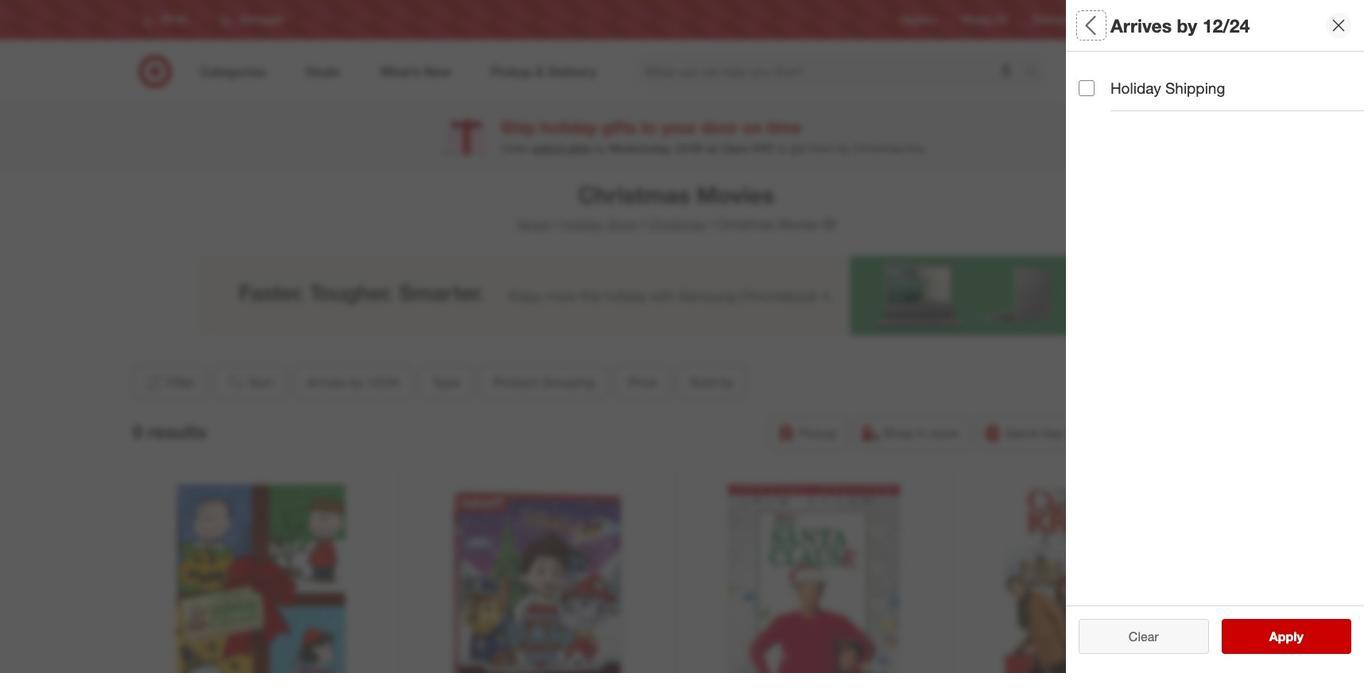 Task type: locate. For each thing, give the bounding box(es) containing it.
find
[[1175, 14, 1193, 26]]

weekly ad
[[962, 14, 1007, 26]]

them
[[809, 141, 835, 155]]

by
[[1177, 14, 1198, 36], [1134, 68, 1151, 86], [594, 141, 606, 155], [838, 141, 850, 155], [349, 374, 363, 390], [719, 374, 733, 390]]

arrives by 12/24
[[1111, 14, 1250, 36], [1079, 68, 1194, 86], [306, 374, 399, 390]]

12/24 down find
[[1155, 68, 1194, 86]]

shop left christmas link
[[608, 216, 638, 232]]

1 horizontal spatial results
[[1279, 629, 1320, 645]]

0 vertical spatial 12/24
[[1203, 14, 1250, 36]]

1 clear from the left
[[1121, 629, 1151, 645]]

12pm
[[720, 141, 749, 155]]

1 horizontal spatial holiday
[[1111, 79, 1161, 97]]

results
[[148, 420, 207, 443], [1279, 629, 1320, 645]]

shop inside 'christmas movies target / holiday shop / christmas / christmas movies (9)'
[[608, 216, 638, 232]]

results right 9
[[148, 420, 207, 443]]

1 vertical spatial to
[[777, 141, 787, 155]]

christmas up holiday shop link
[[578, 180, 690, 209]]

1 horizontal spatial 12/24
[[1155, 68, 1194, 86]]

/ left christmas link
[[641, 216, 645, 232]]

circle
[[1125, 14, 1149, 26]]

1 vertical spatial 12/24
[[1155, 68, 1194, 86]]

movies
[[697, 180, 775, 209], [778, 216, 819, 232]]

results right see at the right bottom
[[1279, 629, 1320, 645]]

2 clear from the left
[[1129, 629, 1159, 645]]

price
[[628, 374, 657, 390]]

arrives by 12/24 inside dialog
[[1111, 14, 1250, 36]]

price button
[[614, 365, 670, 400]]

0 vertical spatial shop
[[608, 216, 638, 232]]

search button
[[1018, 54, 1056, 92]]

registry link
[[901, 13, 937, 27]]

target link
[[516, 216, 551, 232]]

clear inside button
[[1129, 629, 1159, 645]]

arrives by 12/24 inside all filters dialog
[[1079, 68, 1194, 86]]

1 horizontal spatial movies
[[778, 216, 819, 232]]

shop left in
[[884, 425, 914, 441]]

product grouping
[[493, 374, 594, 390]]

same
[[1005, 425, 1038, 441]]

1 horizontal spatial /
[[641, 216, 645, 232]]

by inside button
[[719, 374, 733, 390]]

by inside dialog
[[1177, 14, 1198, 36]]

see results
[[1253, 629, 1320, 645]]

/
[[554, 216, 558, 232], [641, 216, 645, 232], [709, 216, 714, 232]]

0 horizontal spatial target
[[516, 216, 551, 232]]

clear all button
[[1079, 619, 1209, 654]]

holiday
[[1111, 79, 1161, 97], [561, 216, 604, 232]]

ad
[[995, 14, 1007, 26]]

0 vertical spatial holiday
[[1111, 79, 1161, 97]]

0 vertical spatial arrives by 12/24 button
[[1079, 52, 1364, 107]]

arrives by 12/24 button
[[1079, 52, 1364, 107], [293, 365, 413, 400]]

christmas up advertisement region
[[648, 216, 706, 232]]

by inside all filters dialog
[[1134, 68, 1151, 86]]

0 horizontal spatial /
[[554, 216, 558, 232]]

0 vertical spatial arrives by 12/24
[[1111, 14, 1250, 36]]

time
[[767, 117, 802, 138]]

paw patrol: christmas & winter fun (dvd) image
[[415, 485, 660, 673]]

holiday
[[540, 117, 597, 138]]

1 vertical spatial results
[[1279, 629, 1320, 645]]

12/24 right find
[[1203, 14, 1250, 36]]

christmas
[[853, 141, 904, 155], [578, 180, 690, 209], [648, 216, 706, 232], [717, 216, 775, 232]]

0 horizontal spatial shop
[[608, 216, 638, 232]]

1 vertical spatial arrives by 12/24 button
[[293, 365, 413, 400]]

0 vertical spatial arrives
[[1111, 14, 1172, 36]]

1 vertical spatial target
[[516, 216, 551, 232]]

0 horizontal spatial movies
[[697, 180, 775, 209]]

1 horizontal spatial gifts
[[602, 117, 637, 138]]

see results button
[[1222, 619, 1352, 654]]

gifts
[[602, 117, 637, 138], [567, 141, 591, 155]]

0 horizontal spatial to
[[641, 117, 657, 138]]

apply
[[1270, 629, 1304, 645]]

1 vertical spatial shop
[[884, 425, 914, 441]]

holiday right holiday shipping checkbox
[[1111, 79, 1161, 97]]

/ right christmas link
[[709, 216, 714, 232]]

1 vertical spatial holiday
[[561, 216, 604, 232]]

(9)
[[822, 216, 836, 232]]

advertisement region
[[199, 256, 1153, 335]]

to
[[641, 117, 657, 138], [777, 141, 787, 155]]

1 horizontal spatial shop
[[884, 425, 914, 441]]

ship holiday gifts to your door on time order select gifts by wednesday, 12/20 at 12pm cst to get them by christmas eve.
[[501, 117, 927, 155]]

christmas inside ship holiday gifts to your door on time order select gifts by wednesday, 12/20 at 12pm cst to get them by christmas eve.
[[853, 141, 904, 155]]

gifts down holiday
[[567, 141, 591, 155]]

2 horizontal spatial /
[[709, 216, 714, 232]]

arrives
[[1111, 14, 1172, 36], [1079, 68, 1130, 86], [306, 374, 346, 390]]

cst
[[752, 141, 774, 155]]

clear all
[[1121, 629, 1167, 645]]

day
[[1042, 425, 1064, 441]]

sold by
[[690, 374, 733, 390]]

product
[[493, 374, 538, 390]]

gifts up wednesday,
[[602, 117, 637, 138]]

results inside button
[[1279, 629, 1320, 645]]

1 vertical spatial arrives by 12/24
[[1079, 68, 1194, 86]]

all
[[1079, 14, 1101, 36]]

12/24 left type at the bottom left of the page
[[366, 374, 399, 390]]

weekly ad link
[[962, 13, 1007, 27]]

christmas with the kranks (dvd) image
[[968, 485, 1214, 673]]

12/24
[[1203, 14, 1250, 36], [1155, 68, 1194, 86], [366, 374, 399, 390]]

select
[[532, 141, 564, 155]]

clear
[[1121, 629, 1151, 645], [1129, 629, 1159, 645]]

at
[[707, 141, 717, 155]]

to up wednesday,
[[641, 117, 657, 138]]

target circle link
[[1096, 13, 1149, 27]]

1 horizontal spatial arrives by 12/24 button
[[1079, 52, 1364, 107]]

movies left (9) at the right
[[778, 216, 819, 232]]

filter
[[167, 374, 194, 390]]

target
[[1096, 14, 1122, 26], [516, 216, 551, 232]]

christmas left 'eve.'
[[853, 141, 904, 155]]

shop in store
[[884, 425, 959, 441]]

1 vertical spatial movies
[[778, 216, 819, 232]]

1 vertical spatial arrives
[[1079, 68, 1130, 86]]

What can we help you find? suggestions appear below search field
[[636, 54, 1029, 89]]

/ right target link
[[554, 216, 558, 232]]

product grouping button
[[479, 365, 608, 400]]

shop
[[608, 216, 638, 232], [884, 425, 914, 441]]

0 horizontal spatial gifts
[[567, 141, 591, 155]]

12/24 inside dialog
[[1203, 14, 1250, 36]]

0 vertical spatial target
[[1096, 14, 1122, 26]]

all filters
[[1079, 14, 1155, 36]]

results for see results
[[1279, 629, 1320, 645]]

0 horizontal spatial holiday
[[561, 216, 604, 232]]

redcard link
[[1033, 13, 1071, 27]]

Include out of stock checkbox
[[1079, 346, 1095, 361]]

2 horizontal spatial 12/24
[[1203, 14, 1250, 36]]

shipping
[[1166, 79, 1225, 97]]

1 horizontal spatial target
[[1096, 14, 1122, 26]]

sold
[[690, 374, 716, 390]]

holiday right target link
[[561, 216, 604, 232]]

to left get on the top of the page
[[777, 141, 787, 155]]

movies down 12pm
[[697, 180, 775, 209]]

2 / from the left
[[641, 216, 645, 232]]

your
[[662, 117, 697, 138]]

clear inside "button"
[[1121, 629, 1151, 645]]

filter button
[[132, 365, 206, 400]]

0 vertical spatial results
[[148, 420, 207, 443]]

0 horizontal spatial 12/24
[[366, 374, 399, 390]]

see
[[1253, 629, 1276, 645]]

12/24 inside all filters dialog
[[1155, 68, 1194, 86]]

0 horizontal spatial results
[[148, 420, 207, 443]]



Task type: vqa. For each thing, say whether or not it's contained in the screenshot.
Apply
yes



Task type: describe. For each thing, give the bounding box(es) containing it.
clear for clear
[[1129, 629, 1159, 645]]

order
[[501, 141, 529, 155]]

wednesday,
[[609, 141, 672, 155]]

delivery
[[1067, 425, 1113, 441]]

holiday shop link
[[561, 216, 638, 232]]

sort button
[[213, 365, 286, 400]]

redcard
[[1033, 14, 1071, 26]]

arrives by 12/24 button inside all filters dialog
[[1079, 52, 1364, 107]]

9 results
[[132, 420, 207, 443]]

12/20
[[675, 141, 704, 155]]

type button
[[419, 365, 473, 400]]

2 vertical spatial arrives by 12/24
[[306, 374, 399, 390]]

same day delivery
[[1005, 425, 1113, 441]]

eve.
[[907, 141, 927, 155]]

peanuts holiday collection [deluxe edition] [dvd/cd] image
[[138, 485, 383, 673]]

holiday inside 'christmas movies target / holiday shop / christmas / christmas movies (9)'
[[561, 216, 604, 232]]

all filters dialog
[[1066, 0, 1364, 673]]

arrives inside all filters dialog
[[1079, 68, 1130, 86]]

christmas link
[[648, 216, 706, 232]]

Holiday Shipping checkbox
[[1079, 80, 1095, 96]]

on
[[743, 117, 762, 138]]

shop in store button
[[854, 416, 970, 451]]

pickup button
[[769, 416, 848, 451]]

arrives inside dialog
[[1111, 14, 1172, 36]]

clear button
[[1079, 619, 1209, 654]]

grouping
[[541, 374, 594, 390]]

same day delivery button
[[976, 416, 1123, 451]]

2 vertical spatial arrives
[[306, 374, 346, 390]]

in
[[917, 425, 927, 441]]

0 vertical spatial to
[[641, 117, 657, 138]]

0 vertical spatial movies
[[697, 180, 775, 209]]

door
[[701, 117, 738, 138]]

find stores link
[[1175, 13, 1223, 27]]

0 vertical spatial gifts
[[602, 117, 637, 138]]

type
[[432, 374, 459, 390]]

9
[[132, 420, 143, 443]]

find stores
[[1175, 14, 1223, 26]]

ship
[[501, 117, 536, 138]]

christmas right christmas link
[[717, 216, 775, 232]]

sold by button
[[677, 365, 747, 400]]

holiday shipping
[[1111, 79, 1225, 97]]

apply button
[[1222, 619, 1352, 654]]

filters
[[1106, 14, 1155, 36]]

target inside 'christmas movies target / holiday shop / christmas / christmas movies (9)'
[[516, 216, 551, 232]]

sort
[[249, 374, 273, 390]]

registry
[[901, 14, 937, 26]]

results for 9 results
[[148, 420, 207, 443]]

get
[[790, 141, 806, 155]]

weekly
[[962, 14, 993, 26]]

0 horizontal spatial arrives by 12/24 button
[[293, 365, 413, 400]]

target circle
[[1096, 14, 1149, 26]]

1 vertical spatial gifts
[[567, 141, 591, 155]]

clear for clear all
[[1121, 629, 1151, 645]]

pickup
[[799, 425, 837, 441]]

arrives by 12/24 dialog
[[1066, 0, 1364, 673]]

all
[[1154, 629, 1167, 645]]

christmas movies target / holiday shop / christmas / christmas movies (9)
[[516, 180, 836, 232]]

3 / from the left
[[709, 216, 714, 232]]

1 / from the left
[[554, 216, 558, 232]]

search
[[1018, 65, 1056, 81]]

holiday inside arrives by 12/24 dialog
[[1111, 79, 1161, 97]]

store
[[931, 425, 959, 441]]

1 horizontal spatial to
[[777, 141, 787, 155]]

2 vertical spatial 12/24
[[366, 374, 399, 390]]

stores
[[1196, 14, 1223, 26]]

the santa clause (ws special edition) (dvd) image
[[692, 485, 937, 673]]

shop inside button
[[884, 425, 914, 441]]



